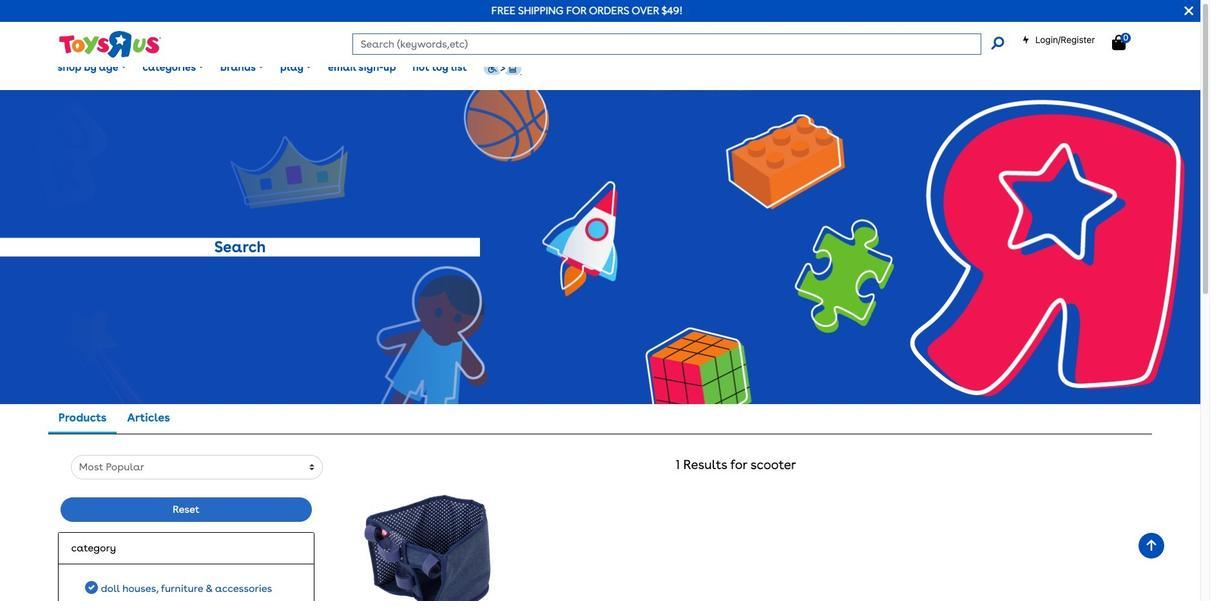 Task type: vqa. For each thing, say whether or not it's contained in the screenshot.
Bath Toys
no



Task type: describe. For each thing, give the bounding box(es) containing it.
close button image
[[1184, 4, 1193, 18]]

this icon serves as a link to download the essential accessibility assistive technology app for individuals with physical disabilities. it is featured as part of our commitment to diversity and inclusion. image
[[483, 61, 522, 75]]

toys r us image
[[58, 30, 161, 59]]



Task type: locate. For each thing, give the bounding box(es) containing it.
main content
[[0, 90, 1200, 602]]

category element
[[71, 541, 301, 556]]

Enter Keyword or Item No. search field
[[352, 34, 982, 55]]

tab list
[[48, 405, 180, 434]]

shopping bag image
[[1112, 35, 1126, 50]]

menu bar
[[49, 45, 1200, 90]]

None search field
[[352, 34, 1004, 55]]

gotz bike seat blue clouds - for dolls up to 20 in image
[[363, 495, 492, 602]]



